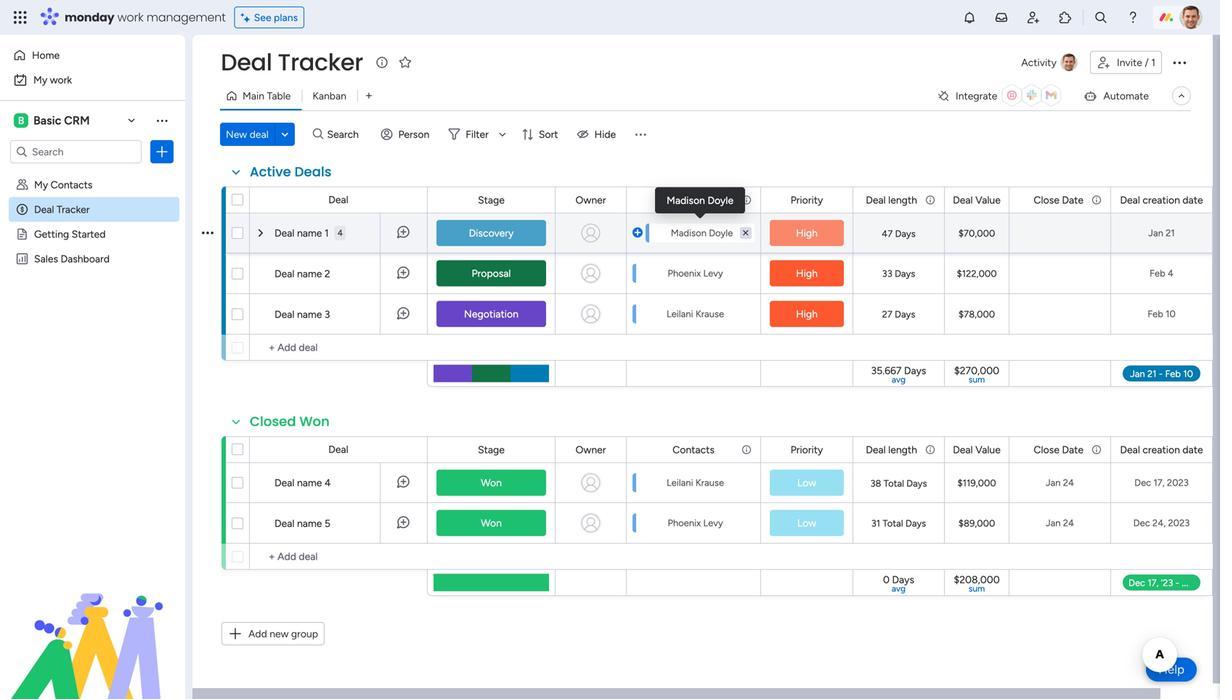 Task type: describe. For each thing, give the bounding box(es) containing it.
integrate button
[[931, 81, 1072, 111]]

1 contacts field from the top
[[669, 192, 718, 208]]

column information image
[[741, 444, 753, 456]]

feb 4
[[1150, 268, 1174, 279]]

hide
[[595, 128, 616, 141]]

filter
[[466, 128, 489, 141]]

38
[[871, 478, 882, 490]]

$270,000 sum
[[955, 365, 1000, 385]]

hide button
[[571, 123, 625, 146]]

activity
[[1022, 56, 1057, 69]]

2 + add deal text field from the top
[[257, 549, 421, 566]]

doyle
[[703, 227, 727, 239]]

1 deal creation date from the top
[[1121, 194, 1204, 206]]

31 total days
[[872, 518, 927, 530]]

35.667 days avg
[[872, 365, 927, 385]]

deal name 1
[[275, 227, 329, 239]]

17,
[[1154, 477, 1165, 489]]

activity button
[[1016, 51, 1085, 74]]

$78,000
[[959, 309, 995, 320]]

lottie animation element
[[0, 553, 185, 700]]

2
[[325, 268, 330, 280]]

days right "31"
[[906, 518, 927, 530]]

deal
[[250, 128, 269, 141]]

1 date from the top
[[1183, 194, 1204, 206]]

new
[[226, 128, 247, 141]]

madison
[[665, 227, 700, 239]]

1 high from the top
[[796, 227, 818, 239]]

days for 33
[[895, 268, 916, 280]]

feb for feb 10
[[1148, 308, 1164, 320]]

1 krause from the top
[[696, 308, 724, 320]]

2 horizontal spatial 4
[[1168, 268, 1174, 279]]

see
[[254, 11, 271, 24]]

1 vertical spatial options image
[[155, 145, 169, 159]]

1 deal value field from the top
[[950, 192, 1005, 208]]

2 owner field from the top
[[572, 442, 610, 458]]

dashboard
[[61, 253, 110, 265]]

10
[[1166, 308, 1176, 320]]

add new group button
[[222, 623, 325, 646]]

sales
[[34, 253, 58, 265]]

2 leilani from the top
[[667, 477, 694, 489]]

stage field for active deals
[[474, 192, 509, 208]]

new deal
[[226, 128, 269, 141]]

person
[[398, 128, 430, 141]]

invite / 1
[[1117, 56, 1156, 69]]

new deal button
[[220, 123, 274, 146]]

discovery
[[469, 227, 514, 239]]

close for closed won
[[1034, 444, 1060, 456]]

deal name 4
[[275, 477, 331, 489]]

see plans button
[[234, 7, 305, 28]]

1 leilani krause from the top
[[667, 308, 724, 320]]

$270,000
[[955, 365, 1000, 377]]

1 horizontal spatial options image
[[1171, 54, 1189, 71]]

deal name 3
[[275, 308, 330, 321]]

1 deal length from the top
[[866, 194, 918, 206]]

2 krause from the top
[[696, 477, 724, 489]]

2 high from the top
[[796, 267, 818, 280]]

monday marketplace image
[[1059, 10, 1073, 25]]

dec for dec 24, 2023
[[1134, 518, 1151, 529]]

getting
[[34, 228, 69, 240]]

$119,000
[[958, 478, 997, 489]]

group
[[291, 628, 318, 640]]

days for 47
[[895, 228, 916, 240]]

invite / 1 button
[[1090, 51, 1162, 74]]

2 creation from the top
[[1143, 444, 1181, 456]]

add to favorites image
[[398, 55, 413, 69]]

2 vertical spatial 4
[[325, 477, 331, 489]]

1 creation from the top
[[1143, 194, 1181, 206]]

basic
[[33, 114, 61, 128]]

$208,000 sum
[[954, 574, 1000, 594]]

notifications image
[[963, 10, 977, 25]]

work for monday
[[117, 9, 144, 25]]

show board description image
[[373, 55, 391, 70]]

33
[[882, 268, 893, 280]]

avg for 0
[[892, 584, 906, 594]]

4 button
[[335, 213, 346, 254]]

update feed image
[[995, 10, 1009, 25]]

Search field
[[324, 124, 367, 145]]

Active Deals field
[[246, 163, 335, 182]]

select product image
[[13, 10, 28, 25]]

2 contacts field from the top
[[669, 442, 718, 458]]

5
[[325, 518, 331, 530]]

1 priority field from the top
[[787, 192, 827, 208]]

3
[[325, 308, 330, 321]]

b
[[18, 114, 24, 127]]

table
[[267, 90, 291, 102]]

feb 10
[[1148, 308, 1176, 320]]

low for deal name 5
[[798, 517, 817, 530]]

closed won
[[250, 413, 330, 431]]

my for my work
[[33, 74, 47, 86]]

stage for deals
[[478, 194, 505, 206]]

date for closed won
[[1062, 444, 1084, 456]]

2 levy from the top
[[704, 518, 723, 529]]

public board image
[[15, 227, 29, 241]]

close date field for active deals
[[1031, 192, 1088, 208]]

work for my
[[50, 74, 72, 86]]

main
[[243, 90, 264, 102]]

help
[[1159, 663, 1185, 677]]

1 jan 24 from the top
[[1046, 477, 1075, 489]]

0 horizontal spatial tracker
[[57, 203, 90, 216]]

jan 21
[[1149, 227, 1175, 239]]

1 for invite / 1
[[1152, 56, 1156, 69]]

add new group
[[248, 628, 318, 640]]

1 levy from the top
[[704, 268, 723, 279]]

length for first deal length field from the top of the page
[[889, 194, 918, 206]]

27
[[882, 309, 893, 320]]

collapse board header image
[[1176, 90, 1188, 102]]

home
[[32, 49, 60, 61]]

menu image
[[634, 127, 648, 142]]

started
[[72, 228, 106, 240]]

feb for feb 4
[[1150, 268, 1166, 279]]

$70,000
[[959, 228, 996, 239]]

1 + add deal text field from the top
[[257, 339, 421, 357]]

2023 for dec 17, 2023
[[1167, 477, 1189, 489]]

automate
[[1104, 90, 1149, 102]]

main table button
[[220, 84, 302, 108]]

my work
[[33, 74, 72, 86]]

2 phoenix from the top
[[668, 518, 701, 529]]

31
[[872, 518, 881, 530]]

2 leilani krause from the top
[[667, 477, 724, 489]]

/
[[1145, 56, 1149, 69]]

sort
[[539, 128, 558, 141]]

1 24 from the top
[[1063, 477, 1075, 489]]

search everything image
[[1094, 10, 1109, 25]]

dec 17, 2023
[[1135, 477, 1189, 489]]

filter button
[[443, 123, 511, 146]]

lottie animation image
[[0, 553, 185, 700]]

home option
[[9, 44, 177, 67]]

low for deal name 4
[[798, 477, 817, 489]]

owner for 1st owner field from the bottom
[[576, 444, 606, 456]]

2023 for dec 24, 2023
[[1169, 518, 1190, 529]]

47
[[882, 228, 893, 240]]

Search in workspace field
[[31, 143, 121, 160]]

2 24 from the top
[[1063, 518, 1075, 529]]

help button
[[1147, 658, 1197, 682]]

main table
[[243, 90, 291, 102]]

my work link
[[9, 68, 177, 92]]

0 vertical spatial contacts
[[51, 179, 93, 191]]

2 vertical spatial contacts
[[673, 444, 715, 456]]

47 days
[[882, 228, 916, 240]]

$89,000
[[959, 518, 996, 530]]

name for 1
[[297, 227, 322, 239]]



Task type: vqa. For each thing, say whether or not it's contained in the screenshot.
1st heading from the top
no



Task type: locate. For each thing, give the bounding box(es) containing it.
2 stage field from the top
[[474, 442, 509, 458]]

plans
[[274, 11, 298, 24]]

name for 5
[[297, 518, 322, 530]]

+ Add deal text field
[[257, 339, 421, 357], [257, 549, 421, 566]]

0 vertical spatial deal length
[[866, 194, 918, 206]]

1 vertical spatial stage
[[478, 444, 505, 456]]

+ add deal text field down 5 at the left bottom of the page
[[257, 549, 421, 566]]

crm
[[64, 114, 90, 128]]

option
[[0, 172, 185, 175]]

1 deal value from the top
[[953, 194, 1001, 206]]

0 horizontal spatial 4
[[325, 477, 331, 489]]

21
[[1166, 227, 1175, 239]]

deal creation date
[[1121, 194, 1204, 206], [1121, 444, 1204, 456]]

0 vertical spatial priority
[[791, 194, 823, 206]]

1 vertical spatial date
[[1183, 444, 1204, 456]]

0 vertical spatial deal value
[[953, 194, 1001, 206]]

list box containing my contacts
[[0, 170, 185, 468]]

deal value for first deal value field from the top of the page
[[953, 194, 1001, 206]]

value for first deal value field from the top of the page
[[976, 194, 1001, 206]]

stage for won
[[478, 444, 505, 456]]

0 vertical spatial total
[[884, 478, 905, 490]]

0 vertical spatial deal creation date field
[[1117, 192, 1207, 208]]

2 deal length field from the top
[[863, 442, 921, 458]]

1 vertical spatial low
[[798, 517, 817, 530]]

options image down the workspace options 'image'
[[155, 145, 169, 159]]

deals
[[295, 163, 332, 181]]

avg
[[892, 375, 906, 385], [892, 584, 906, 594]]

2 date from the top
[[1183, 444, 1204, 456]]

priority for first priority field from the top
[[791, 194, 823, 206]]

1 vertical spatial contacts
[[673, 194, 715, 206]]

1 vertical spatial owner field
[[572, 442, 610, 458]]

2 avg from the top
[[892, 584, 906, 594]]

1 vertical spatial sum
[[969, 584, 985, 594]]

sales dashboard
[[34, 253, 110, 265]]

1 sum from the top
[[969, 375, 985, 385]]

1 horizontal spatial work
[[117, 9, 144, 25]]

1 close from the top
[[1034, 194, 1060, 206]]

feb
[[1150, 268, 1166, 279], [1148, 308, 1164, 320]]

Deal Value field
[[950, 192, 1005, 208], [950, 442, 1005, 458]]

my contacts
[[34, 179, 93, 191]]

deal creation date up jan 21
[[1121, 194, 1204, 206]]

sum inside $270,000 sum
[[969, 375, 985, 385]]

leilani
[[667, 308, 694, 320], [667, 477, 694, 489]]

stage field for closed won
[[474, 442, 509, 458]]

0 vertical spatial 2023
[[1167, 477, 1189, 489]]

1 vertical spatial deal value
[[953, 444, 1001, 456]]

new
[[270, 628, 289, 640]]

list box
[[0, 170, 185, 468]]

work inside option
[[50, 74, 72, 86]]

2 value from the top
[[976, 444, 1001, 456]]

1 vertical spatial deal length field
[[863, 442, 921, 458]]

2 deal creation date field from the top
[[1117, 442, 1207, 458]]

name for 4
[[297, 477, 322, 489]]

Stage field
[[474, 192, 509, 208], [474, 442, 509, 458]]

kanban button
[[302, 84, 357, 108]]

2 length from the top
[[889, 444, 918, 456]]

1 owner field from the top
[[572, 192, 610, 208]]

dec for dec 17, 2023
[[1135, 477, 1152, 489]]

2023
[[1167, 477, 1189, 489], [1169, 518, 1190, 529]]

name left 2
[[297, 268, 322, 280]]

0 vertical spatial jan
[[1149, 227, 1164, 239]]

2 priority field from the top
[[787, 442, 827, 458]]

3 name from the top
[[297, 308, 322, 321]]

1 vertical spatial jan
[[1046, 477, 1061, 489]]

madison doyle
[[665, 227, 727, 239]]

1 vertical spatial phoenix
[[668, 518, 701, 529]]

0 vertical spatial leilani krause
[[667, 308, 724, 320]]

0 vertical spatial low
[[798, 477, 817, 489]]

creation
[[1143, 194, 1181, 206], [1143, 444, 1181, 456]]

1 length from the top
[[889, 194, 918, 206]]

basic crm
[[33, 114, 90, 128]]

creation up jan 21
[[1143, 194, 1181, 206]]

1 for deal name 1
[[325, 227, 329, 239]]

total
[[884, 478, 905, 490], [883, 518, 904, 530]]

4
[[338, 228, 343, 238], [1168, 268, 1174, 279], [325, 477, 331, 489]]

name up deal name 5
[[297, 477, 322, 489]]

2 name from the top
[[297, 268, 322, 280]]

days right '47' at the right top of page
[[895, 228, 916, 240]]

1 vertical spatial stage field
[[474, 442, 509, 458]]

terry turtle image
[[1180, 6, 1203, 29]]

1 vertical spatial work
[[50, 74, 72, 86]]

deal value for second deal value field
[[953, 444, 1001, 456]]

leilani krause
[[667, 308, 724, 320], [667, 477, 724, 489]]

1 vertical spatial value
[[976, 444, 1001, 456]]

days inside the 35.667 days avg
[[904, 365, 927, 377]]

my for my contacts
[[34, 179, 48, 191]]

2 deal value field from the top
[[950, 442, 1005, 458]]

my inside my work option
[[33, 74, 47, 86]]

monday work management
[[65, 9, 226, 25]]

dec 24, 2023
[[1134, 518, 1190, 529]]

Owner field
[[572, 192, 610, 208], [572, 442, 610, 458]]

1 close date field from the top
[[1031, 192, 1088, 208]]

deal value field up $70,000
[[950, 192, 1005, 208]]

1 vertical spatial avg
[[892, 584, 906, 594]]

days for 35.667
[[904, 365, 927, 377]]

1 low from the top
[[798, 477, 817, 489]]

avg right 0
[[892, 584, 906, 594]]

1 date from the top
[[1062, 194, 1084, 206]]

jan for discovery
[[1149, 227, 1164, 239]]

name left 3
[[297, 308, 322, 321]]

sum inside $208,000 sum
[[969, 584, 985, 594]]

contacts up madison doyle
[[673, 194, 715, 206]]

5 name from the top
[[297, 518, 322, 530]]

deal tracker down my contacts
[[34, 203, 90, 216]]

2023 right 24,
[[1169, 518, 1190, 529]]

length up 47 days
[[889, 194, 918, 206]]

0 vertical spatial sum
[[969, 375, 985, 385]]

Deal length field
[[863, 192, 921, 208], [863, 442, 921, 458]]

1 vertical spatial 2023
[[1169, 518, 1190, 529]]

0 horizontal spatial 1
[[325, 227, 329, 239]]

value
[[976, 194, 1001, 206], [976, 444, 1001, 456]]

work right monday
[[117, 9, 144, 25]]

2 sum from the top
[[969, 584, 985, 594]]

2 owner from the top
[[576, 444, 606, 456]]

0 vertical spatial phoenix
[[668, 268, 701, 279]]

sum for $208,000
[[969, 584, 985, 594]]

close date
[[1034, 194, 1084, 206], [1034, 444, 1084, 456]]

public dashboard image
[[15, 252, 29, 266]]

1 inside invite / 1 button
[[1152, 56, 1156, 69]]

1 deal length field from the top
[[863, 192, 921, 208]]

4 inside button
[[338, 228, 343, 238]]

0 vertical spatial close date field
[[1031, 192, 1088, 208]]

1 vertical spatial total
[[883, 518, 904, 530]]

Deal Tracker field
[[217, 46, 367, 78]]

0 vertical spatial leilani
[[667, 308, 694, 320]]

0 horizontal spatial work
[[50, 74, 72, 86]]

priority for 2nd priority field from the top of the page
[[791, 444, 823, 456]]

deal creation date up dec 17, 2023
[[1121, 444, 1204, 456]]

27 days
[[882, 309, 916, 320]]

low left "31"
[[798, 517, 817, 530]]

1 vertical spatial deal value field
[[950, 442, 1005, 458]]

1 leilani from the top
[[667, 308, 694, 320]]

contacts
[[51, 179, 93, 191], [673, 194, 715, 206], [673, 444, 715, 456]]

avg inside the 35.667 days avg
[[892, 375, 906, 385]]

1 vertical spatial date
[[1062, 444, 1084, 456]]

feb down jan 21
[[1150, 268, 1166, 279]]

0 vertical spatial + add deal text field
[[257, 339, 421, 357]]

0 vertical spatial avg
[[892, 375, 906, 385]]

deal tracker
[[221, 46, 363, 78], [34, 203, 90, 216]]

1 owner from the top
[[576, 194, 606, 206]]

1 vertical spatial 4
[[1168, 268, 1174, 279]]

column information image
[[741, 194, 753, 206], [925, 194, 937, 206], [1091, 194, 1103, 206], [925, 444, 937, 456], [1091, 444, 1103, 456]]

contacts left column information icon
[[673, 444, 715, 456]]

4 name from the top
[[297, 477, 322, 489]]

1 name from the top
[[297, 227, 322, 239]]

avg inside 0 days avg
[[892, 584, 906, 594]]

2 low from the top
[[798, 517, 817, 530]]

1 horizontal spatial 4
[[338, 228, 343, 238]]

won for 5
[[481, 517, 502, 530]]

Deal creation date field
[[1117, 192, 1207, 208], [1117, 442, 1207, 458]]

options image right /
[[1171, 54, 1189, 71]]

my down home
[[33, 74, 47, 86]]

arrow down image
[[494, 126, 511, 143]]

1 vertical spatial krause
[[696, 477, 724, 489]]

0 vertical spatial jan 24
[[1046, 477, 1075, 489]]

workspace options image
[[155, 113, 169, 128]]

1 vertical spatial tracker
[[57, 203, 90, 216]]

0 vertical spatial contacts field
[[669, 192, 718, 208]]

1 right /
[[1152, 56, 1156, 69]]

0 vertical spatial my
[[33, 74, 47, 86]]

jan
[[1149, 227, 1164, 239], [1046, 477, 1061, 489], [1046, 518, 1061, 529]]

avg down the '27 days'
[[892, 375, 906, 385]]

33 days
[[882, 268, 916, 280]]

+ add deal text field down 3
[[257, 339, 421, 357]]

1 phoenix from the top
[[668, 268, 701, 279]]

4 up 5 at the left bottom of the page
[[325, 477, 331, 489]]

1 vertical spatial close date
[[1034, 444, 1084, 456]]

0 vertical spatial priority field
[[787, 192, 827, 208]]

days right 0
[[893, 574, 915, 586]]

Priority field
[[787, 192, 827, 208], [787, 442, 827, 458]]

0 vertical spatial 24
[[1063, 477, 1075, 489]]

value for second deal value field
[[976, 444, 1001, 456]]

name left 5 at the left bottom of the page
[[297, 518, 322, 530]]

days inside 0 days avg
[[893, 574, 915, 586]]

deal length up 38 total days in the bottom right of the page
[[866, 444, 918, 456]]

v2 search image
[[313, 126, 324, 143]]

1 vertical spatial deal length
[[866, 444, 918, 456]]

deal creation date field up jan 21
[[1117, 192, 1207, 208]]

days right the "27"
[[895, 309, 916, 320]]

0 vertical spatial date
[[1183, 194, 1204, 206]]

38 total days
[[871, 478, 927, 490]]

24,
[[1153, 518, 1166, 529]]

add view image
[[366, 91, 372, 101]]

deal name 5
[[275, 518, 331, 530]]

1 vertical spatial length
[[889, 444, 918, 456]]

deal value field up $119,000
[[950, 442, 1005, 458]]

0 vertical spatial feb
[[1150, 268, 1166, 279]]

0 vertical spatial won
[[300, 413, 330, 431]]

2 close date field from the top
[[1031, 442, 1088, 458]]

contacts down "search in workspace" field
[[51, 179, 93, 191]]

0 vertical spatial deal length field
[[863, 192, 921, 208]]

work
[[117, 9, 144, 25], [50, 74, 72, 86]]

3 high from the top
[[796, 308, 818, 320]]

0 vertical spatial dec
[[1135, 477, 1152, 489]]

owner
[[576, 194, 606, 206], [576, 444, 606, 456]]

days right 33
[[895, 268, 916, 280]]

1 stage from the top
[[478, 194, 505, 206]]

2 stage from the top
[[478, 444, 505, 456]]

$208,000
[[954, 574, 1000, 586]]

2 close from the top
[[1034, 444, 1060, 456]]

0 vertical spatial owner field
[[572, 192, 610, 208]]

2 priority from the top
[[791, 444, 823, 456]]

4 right deal name 1
[[338, 228, 343, 238]]

deal length field up '47' at the right top of page
[[863, 192, 921, 208]]

0
[[883, 574, 890, 586]]

1 vertical spatial jan 24
[[1046, 518, 1075, 529]]

1 close date from the top
[[1034, 194, 1084, 206]]

1 avg from the top
[[892, 375, 906, 385]]

date
[[1183, 194, 1204, 206], [1183, 444, 1204, 456]]

length for first deal length field from the bottom of the page
[[889, 444, 918, 456]]

1 left 4 button
[[325, 227, 329, 239]]

management
[[147, 9, 226, 25]]

0 vertical spatial 1
[[1152, 56, 1156, 69]]

add
[[248, 628, 267, 640]]

2 deal value from the top
[[953, 444, 1001, 456]]

sum for $270,000
[[969, 375, 985, 385]]

1 vertical spatial deal creation date field
[[1117, 442, 1207, 458]]

0 vertical spatial close date
[[1034, 194, 1084, 206]]

0 vertical spatial stage
[[478, 194, 505, 206]]

Contacts field
[[669, 192, 718, 208], [669, 442, 718, 458]]

2023 right 17,
[[1167, 477, 1189, 489]]

1 phoenix levy from the top
[[668, 268, 723, 279]]

tracker
[[278, 46, 363, 78], [57, 203, 90, 216]]

1 vertical spatial phoenix levy
[[668, 518, 723, 529]]

1 vertical spatial contacts field
[[669, 442, 718, 458]]

value up $70,000
[[976, 194, 1001, 206]]

total right "31"
[[883, 518, 904, 530]]

total for 38
[[884, 478, 905, 490]]

1 vertical spatial deal tracker
[[34, 203, 90, 216]]

35.667
[[872, 365, 902, 377]]

feb left 10
[[1148, 308, 1164, 320]]

close date field for closed won
[[1031, 442, 1088, 458]]

dec left 24,
[[1134, 518, 1151, 529]]

angle down image
[[282, 129, 289, 140]]

work down home
[[50, 74, 72, 86]]

2 vertical spatial won
[[481, 517, 502, 530]]

name for 2
[[297, 268, 322, 280]]

1 vertical spatial leilani
[[667, 477, 694, 489]]

won inside 'field'
[[300, 413, 330, 431]]

options image
[[202, 207, 214, 258]]

close date for deals
[[1034, 194, 1084, 206]]

1 vertical spatial owner
[[576, 444, 606, 456]]

low left 38
[[798, 477, 817, 489]]

1 vertical spatial feb
[[1148, 308, 1164, 320]]

options image
[[1171, 54, 1189, 71], [155, 145, 169, 159]]

help image
[[1126, 10, 1141, 25]]

1 vertical spatial priority field
[[787, 442, 827, 458]]

1 vertical spatial + add deal text field
[[257, 549, 421, 566]]

0 horizontal spatial options image
[[155, 145, 169, 159]]

1 vertical spatial my
[[34, 179, 48, 191]]

2 deal creation date from the top
[[1121, 444, 1204, 456]]

2 close date from the top
[[1034, 444, 1084, 456]]

date for active deals
[[1062, 194, 1084, 206]]

1 deal creation date field from the top
[[1117, 192, 1207, 208]]

tracker up getting started
[[57, 203, 90, 216]]

0 vertical spatial deal tracker
[[221, 46, 363, 78]]

active
[[250, 163, 291, 181]]

tracker up kanban "button"
[[278, 46, 363, 78]]

1 vertical spatial 24
[[1063, 518, 1075, 529]]

workspace image
[[14, 113, 28, 129]]

length
[[889, 194, 918, 206], [889, 444, 918, 456]]

getting started
[[34, 228, 106, 240]]

home link
[[9, 44, 177, 67]]

2 jan 24 from the top
[[1046, 518, 1075, 529]]

days for 0
[[893, 574, 915, 586]]

1 vertical spatial 1
[[325, 227, 329, 239]]

see plans
[[254, 11, 298, 24]]

1
[[1152, 56, 1156, 69], [325, 227, 329, 239]]

invite members image
[[1027, 10, 1041, 25]]

won
[[300, 413, 330, 431], [481, 477, 502, 489], [481, 517, 502, 530]]

avg for 35.667
[[892, 375, 906, 385]]

close date for won
[[1034, 444, 1084, 456]]

deal length field up 38 total days in the bottom right of the page
[[863, 442, 921, 458]]

0 vertical spatial work
[[117, 9, 144, 25]]

1 stage field from the top
[[474, 192, 509, 208]]

0 vertical spatial length
[[889, 194, 918, 206]]

active deals
[[250, 163, 332, 181]]

name left 4 button
[[297, 227, 322, 239]]

0 vertical spatial tracker
[[278, 46, 363, 78]]

1 vertical spatial close
[[1034, 444, 1060, 456]]

sum down $89,000
[[969, 584, 985, 594]]

1 vertical spatial deal creation date
[[1121, 444, 1204, 456]]

invite
[[1117, 56, 1143, 69]]

owner for 2nd owner field from the bottom
[[576, 194, 606, 206]]

closed
[[250, 413, 296, 431]]

person button
[[375, 123, 438, 146]]

2 date from the top
[[1062, 444, 1084, 456]]

Close Date field
[[1031, 192, 1088, 208], [1031, 442, 1088, 458]]

1 horizontal spatial tracker
[[278, 46, 363, 78]]

1 priority from the top
[[791, 194, 823, 206]]

1 horizontal spatial deal tracker
[[221, 46, 363, 78]]

negotiation
[[464, 308, 519, 320]]

total right 38
[[884, 478, 905, 490]]

won for 4
[[481, 477, 502, 489]]

0 vertical spatial date
[[1062, 194, 1084, 206]]

Closed Won field
[[246, 413, 333, 432]]

dec
[[1135, 477, 1152, 489], [1134, 518, 1151, 529]]

value up $119,000
[[976, 444, 1001, 456]]

days right 35.667
[[904, 365, 927, 377]]

my work option
[[9, 68, 177, 92]]

workspace selection element
[[14, 112, 92, 129]]

priority
[[791, 194, 823, 206], [791, 444, 823, 456]]

integrate
[[956, 90, 998, 102]]

0 vertical spatial close
[[1034, 194, 1060, 206]]

0 vertical spatial owner
[[576, 194, 606, 206]]

24
[[1063, 477, 1075, 489], [1063, 518, 1075, 529]]

1 value from the top
[[976, 194, 1001, 206]]

creation up dec 17, 2023
[[1143, 444, 1181, 456]]

deal tracker up table
[[221, 46, 363, 78]]

0 vertical spatial deal value field
[[950, 192, 1005, 208]]

my down "search in workspace" field
[[34, 179, 48, 191]]

sort button
[[516, 123, 567, 146]]

0 days avg
[[883, 574, 915, 594]]

1 horizontal spatial 1
[[1152, 56, 1156, 69]]

deal name 2
[[275, 268, 330, 280]]

proposal
[[472, 267, 511, 280]]

deal length up '47' at the right top of page
[[866, 194, 918, 206]]

deal
[[221, 46, 272, 78], [329, 194, 349, 206], [866, 194, 886, 206], [953, 194, 973, 206], [1121, 194, 1141, 206], [34, 203, 54, 216], [275, 227, 295, 239], [275, 268, 295, 280], [275, 308, 295, 321], [329, 444, 349, 456], [866, 444, 886, 456], [953, 444, 973, 456], [1121, 444, 1141, 456], [275, 477, 295, 489], [275, 518, 295, 530]]

0 vertical spatial high
[[796, 227, 818, 239]]

0 vertical spatial value
[[976, 194, 1001, 206]]

1 vertical spatial dec
[[1134, 518, 1151, 529]]

deal value up $70,000
[[953, 194, 1001, 206]]

2 vertical spatial jan
[[1046, 518, 1061, 529]]

automate button
[[1078, 84, 1155, 108]]

2 deal length from the top
[[866, 444, 918, 456]]

total for 31
[[883, 518, 904, 530]]

1 vertical spatial priority
[[791, 444, 823, 456]]

close for active deals
[[1034, 194, 1060, 206]]

kanban
[[313, 90, 347, 102]]

0 vertical spatial stage field
[[474, 192, 509, 208]]

2 phoenix levy from the top
[[668, 518, 723, 529]]

deal creation date field up dec 17, 2023
[[1117, 442, 1207, 458]]

contacts field up madison doyle
[[669, 192, 718, 208]]

0 vertical spatial levy
[[704, 268, 723, 279]]

deal value up $119,000
[[953, 444, 1001, 456]]

$122,000
[[957, 268, 997, 280]]

jan for low
[[1046, 477, 1061, 489]]

1 vertical spatial close date field
[[1031, 442, 1088, 458]]

sum down '$78,000'
[[969, 375, 985, 385]]

days right 38
[[907, 478, 927, 490]]

dec left 17,
[[1135, 477, 1152, 489]]

contacts field left column information icon
[[669, 442, 718, 458]]

length up 38 total days in the bottom right of the page
[[889, 444, 918, 456]]

4 down 21
[[1168, 268, 1174, 279]]

name for 3
[[297, 308, 322, 321]]

days for 27
[[895, 309, 916, 320]]

monday
[[65, 9, 114, 25]]



